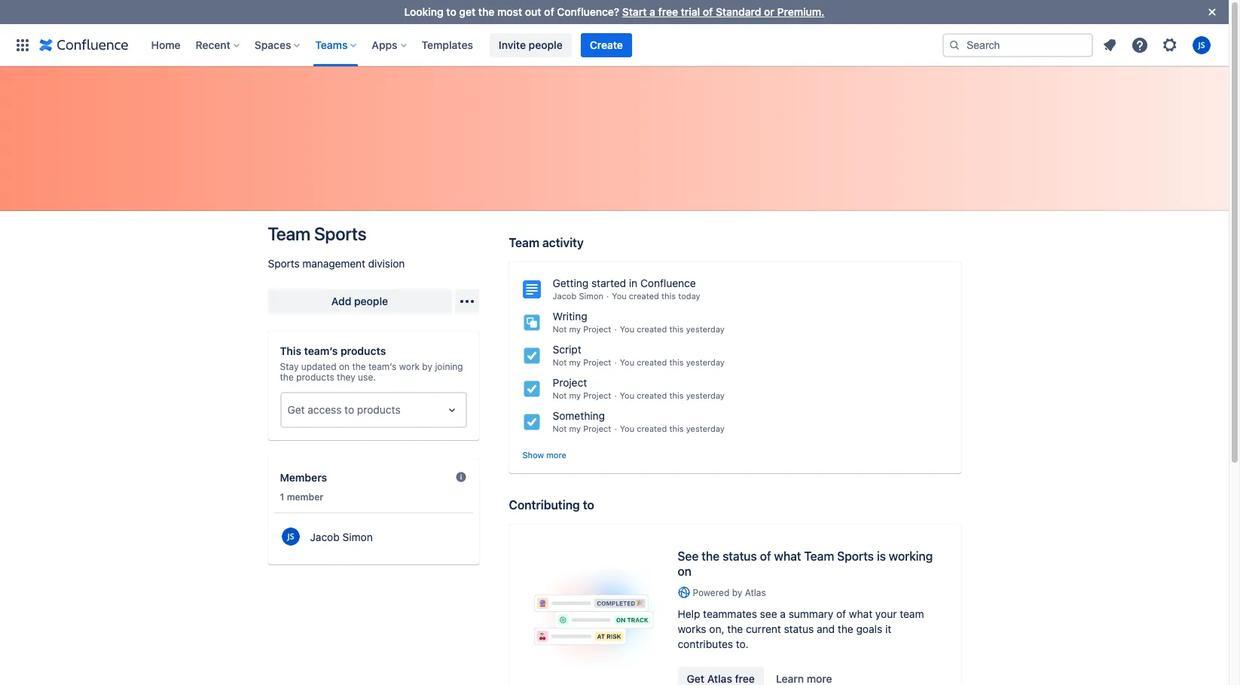 Task type: vqa. For each thing, say whether or not it's contained in the screenshot.
filter
no



Task type: describe. For each thing, give the bounding box(es) containing it.
getting
[[553, 277, 589, 290]]

learn more button
[[767, 667, 842, 685]]

learn more
[[777, 672, 833, 685]]

more for learn more
[[807, 672, 833, 685]]

of right trial
[[703, 5, 713, 18]]

member
[[287, 492, 324, 503]]

project for writing
[[584, 324, 612, 334]]

sports management division
[[268, 257, 405, 270]]

more for show more
[[547, 450, 567, 460]]

summary
[[789, 608, 834, 620]]

the right updated
[[352, 361, 366, 372]]

the inside see the status of what team sports is working on
[[702, 549, 720, 563]]

the right and
[[838, 623, 854, 635]]

yesterday for writing
[[687, 324, 725, 334]]

teams button
[[311, 33, 363, 57]]

0 vertical spatial jacob simon
[[553, 291, 604, 301]]

invite
[[499, 38, 526, 51]]

1 vertical spatial simon
[[343, 531, 373, 544]]

getting started in confluence
[[553, 277, 696, 290]]

created for writing
[[637, 324, 667, 334]]

my for project
[[570, 391, 581, 400]]

division
[[368, 257, 405, 270]]

see
[[760, 608, 778, 620]]

to for contributing
[[583, 498, 595, 512]]

not my project for something
[[553, 424, 612, 434]]

search image
[[949, 39, 961, 51]]

access
[[308, 403, 342, 416]]

not for script
[[553, 357, 567, 367]]

show
[[523, 450, 544, 460]]

jacob simon link
[[274, 522, 473, 553]]

apps
[[372, 38, 398, 51]]

powered by atlas link
[[678, 586, 938, 599]]

not my project for project
[[553, 391, 612, 400]]

stay
[[280, 361, 299, 372]]

you for getting started in confluence
[[612, 291, 627, 301]]

standard
[[716, 5, 762, 18]]

get
[[459, 5, 476, 18]]

1 vertical spatial products
[[296, 372, 335, 383]]

team for team sports
[[268, 223, 311, 244]]

my for something
[[570, 424, 581, 434]]

add people
[[332, 295, 388, 308]]

a inside help teammates see a summary of what your team works on, the current status and the goals it contributes to.
[[781, 608, 786, 620]]

current
[[746, 623, 782, 635]]

1 horizontal spatial jacob
[[553, 291, 577, 301]]

open image
[[443, 401, 461, 419]]

project for script
[[584, 357, 612, 367]]

your
[[876, 608, 898, 620]]

banner containing home
[[0, 24, 1230, 66]]

my for writing
[[570, 324, 581, 334]]

not my project for writing
[[553, 324, 612, 334]]

learn
[[777, 672, 805, 685]]

team activity
[[509, 236, 584, 250]]

what inside help teammates see a summary of what your team works on, the current status and the goals it contributes to.
[[850, 608, 873, 620]]

create
[[590, 38, 623, 51]]

today
[[679, 291, 701, 301]]

help teammates see a summary of what your team works on, the current status and the goals it contributes to.
[[678, 608, 925, 651]]

to.
[[736, 638, 749, 651]]

get atlas free button
[[678, 667, 764, 685]]

atlas image
[[678, 587, 690, 599]]

trial
[[681, 5, 701, 18]]

invite people button
[[490, 33, 572, 57]]

this
[[280, 345, 302, 357]]

get for get access to products
[[288, 403, 305, 416]]

contributing
[[509, 498, 580, 512]]

your profile and preferences image
[[1193, 36, 1212, 54]]

add people button
[[268, 290, 452, 314]]

powered
[[693, 587, 730, 598]]

you for project
[[620, 391, 635, 400]]

confluence?
[[557, 5, 620, 18]]

created for project
[[637, 391, 667, 400]]

works
[[678, 623, 707, 635]]

looking
[[405, 5, 444, 18]]

created for getting started in confluence
[[629, 291, 660, 301]]

templates
[[422, 38, 473, 51]]

by inside 'this team's products stay updated on the team's work by joining the products they use.'
[[422, 361, 433, 372]]

contributing to
[[509, 498, 595, 512]]

0 vertical spatial atlas
[[745, 587, 767, 598]]

contributes
[[678, 638, 734, 651]]

free inside button
[[735, 672, 755, 685]]

this for writing
[[670, 324, 684, 334]]

people for add people
[[354, 295, 388, 308]]

out
[[525, 5, 542, 18]]

this for script
[[670, 357, 684, 367]]

this for project
[[670, 391, 684, 400]]

writing
[[553, 310, 588, 323]]

created for script
[[637, 357, 667, 367]]

they
[[337, 372, 356, 383]]

show more link
[[523, 449, 567, 461]]

and
[[817, 623, 835, 635]]

to for looking
[[447, 5, 457, 18]]

confluence
[[641, 277, 696, 290]]

see the status of what team sports is working on
[[678, 549, 934, 578]]

you created this yesterday for something
[[620, 424, 725, 434]]

project for project
[[584, 391, 612, 400]]



Task type: locate. For each thing, give the bounding box(es) containing it.
recent button
[[191, 33, 246, 57]]

appswitcher icon image
[[14, 36, 32, 54]]

not down script
[[553, 357, 567, 367]]

apps button
[[367, 33, 413, 57]]

by right work
[[422, 361, 433, 372]]

of up powered by atlas
[[760, 549, 772, 563]]

2 vertical spatial products
[[357, 403, 401, 416]]

1 vertical spatial on
[[678, 564, 692, 578]]

get atlas free
[[687, 672, 755, 685]]

home
[[151, 38, 181, 51]]

by up teammates
[[733, 587, 743, 598]]

members
[[280, 471, 327, 484]]

of right 'summary'
[[837, 608, 847, 620]]

you created this yesterday for script
[[620, 357, 725, 367]]

you created this yesterday
[[620, 324, 725, 334], [620, 357, 725, 367], [620, 391, 725, 400], [620, 424, 725, 434]]

invite people
[[499, 38, 563, 51]]

it
[[886, 623, 892, 635]]

a right see
[[781, 608, 786, 620]]

powered by atlas
[[693, 587, 767, 598]]

create link
[[581, 33, 632, 57]]

not my project down something
[[553, 424, 612, 434]]

0 vertical spatial people
[[529, 38, 563, 51]]

show more
[[523, 450, 567, 460]]

teammates
[[704, 608, 758, 620]]

0 horizontal spatial jacob simon
[[310, 531, 373, 544]]

free down to.
[[735, 672, 755, 685]]

3 my from the top
[[570, 391, 581, 400]]

3 not from the top
[[553, 391, 567, 400]]

0 horizontal spatial team's
[[304, 345, 338, 357]]

what inside see the status of what team sports is working on
[[775, 549, 802, 563]]

get inside button
[[687, 672, 705, 685]]

you for writing
[[620, 324, 635, 334]]

1 horizontal spatial atlas
[[745, 587, 767, 598]]

close image
[[1204, 3, 1222, 21]]

people inside button
[[354, 295, 388, 308]]

1 horizontal spatial a
[[781, 608, 786, 620]]

actions image
[[458, 293, 476, 311]]

2 horizontal spatial team
[[805, 549, 835, 563]]

team's up updated
[[304, 345, 338, 357]]

the
[[479, 5, 495, 18], [352, 361, 366, 372], [280, 372, 294, 383], [702, 549, 720, 563], [728, 623, 744, 635], [838, 623, 854, 635]]

1 not my project from the top
[[553, 324, 612, 334]]

yesterday for something
[[687, 424, 725, 434]]

products down use.
[[357, 403, 401, 416]]

home link
[[147, 33, 185, 57]]

templates link
[[417, 33, 478, 57]]

team for team activity
[[509, 236, 540, 250]]

global element
[[9, 24, 943, 66]]

0 horizontal spatial status
[[723, 549, 757, 563]]

on inside 'this team's products stay updated on the team's work by joining the products they use.'
[[339, 361, 350, 372]]

activity
[[543, 236, 584, 250]]

1 yesterday from the top
[[687, 324, 725, 334]]

jacob down getting
[[553, 291, 577, 301]]

atlas down contributes
[[708, 672, 733, 685]]

in
[[629, 277, 638, 290]]

what
[[775, 549, 802, 563], [850, 608, 873, 620]]

yesterday
[[687, 324, 725, 334], [687, 357, 725, 367], [687, 391, 725, 400], [687, 424, 725, 434]]

not my project for script
[[553, 357, 612, 367]]

something
[[553, 409, 605, 422]]

team left activity
[[509, 236, 540, 250]]

products
[[341, 345, 386, 357], [296, 372, 335, 383], [357, 403, 401, 416]]

on left use.
[[339, 361, 350, 372]]

on
[[339, 361, 350, 372], [678, 564, 692, 578]]

2 yesterday from the top
[[687, 357, 725, 367]]

0 horizontal spatial on
[[339, 361, 350, 372]]

0 vertical spatial simon
[[579, 291, 604, 301]]

0 vertical spatial what
[[775, 549, 802, 563]]

use.
[[358, 372, 376, 383]]

more right "show"
[[547, 450, 567, 460]]

1 horizontal spatial sports
[[314, 223, 367, 244]]

is
[[877, 549, 887, 563]]

teams
[[315, 38, 348, 51]]

2 not from the top
[[553, 357, 567, 367]]

you created this today
[[612, 291, 701, 301]]

sports up sports management division
[[314, 223, 367, 244]]

jacob simon down getting
[[553, 291, 604, 301]]

1 vertical spatial free
[[735, 672, 755, 685]]

start a free trial of standard or premium. link
[[623, 5, 825, 18]]

jacob simon
[[553, 291, 604, 301], [310, 531, 373, 544]]

get for get atlas free
[[687, 672, 705, 685]]

1 horizontal spatial status
[[785, 623, 814, 635]]

not my project down script
[[553, 357, 612, 367]]

atlas inside button
[[708, 672, 733, 685]]

to right contributing at left bottom
[[583, 498, 595, 512]]

0 vertical spatial jacob
[[553, 291, 577, 301]]

recent
[[196, 38, 231, 51]]

0 horizontal spatial more
[[547, 450, 567, 460]]

2 vertical spatial to
[[583, 498, 595, 512]]

1 horizontal spatial people
[[529, 38, 563, 51]]

not
[[553, 324, 567, 334], [553, 357, 567, 367], [553, 391, 567, 400], [553, 424, 567, 434]]

get down contributes
[[687, 672, 705, 685]]

0 horizontal spatial by
[[422, 361, 433, 372]]

project for something
[[584, 424, 612, 434]]

help icon image
[[1132, 36, 1150, 54]]

started
[[592, 277, 627, 290]]

0 vertical spatial products
[[341, 345, 386, 357]]

what up goals
[[850, 608, 873, 620]]

updated
[[301, 361, 337, 372]]

not my project up something
[[553, 391, 612, 400]]

status
[[723, 549, 757, 563], [785, 623, 814, 635]]

1
[[280, 492, 285, 503]]

3 you created this yesterday from the top
[[620, 391, 725, 400]]

goals
[[857, 623, 883, 635]]

0 horizontal spatial get
[[288, 403, 305, 416]]

not my project
[[553, 324, 612, 334], [553, 357, 612, 367], [553, 391, 612, 400], [553, 424, 612, 434]]

of inside see the status of what team sports is working on
[[760, 549, 772, 563]]

yesterday for script
[[687, 357, 725, 367]]

0 horizontal spatial jacob
[[310, 531, 340, 544]]

status up powered by atlas
[[723, 549, 757, 563]]

add
[[332, 295, 352, 308]]

looking to get the most out of confluence? start a free trial of standard or premium.
[[405, 5, 825, 18]]

on inside see the status of what team sports is working on
[[678, 564, 692, 578]]

4 not my project from the top
[[553, 424, 612, 434]]

0 vertical spatial to
[[447, 5, 457, 18]]

1 horizontal spatial by
[[733, 587, 743, 598]]

to right 'access'
[[345, 403, 354, 416]]

this team's products stay updated on the team's work by joining the products they use.
[[280, 345, 463, 383]]

of right out
[[544, 5, 555, 18]]

team
[[900, 608, 925, 620]]

my for script
[[570, 357, 581, 367]]

0 horizontal spatial what
[[775, 549, 802, 563]]

my up something
[[570, 391, 581, 400]]

of
[[544, 5, 555, 18], [703, 5, 713, 18], [760, 549, 772, 563], [837, 608, 847, 620]]

1 member
[[280, 492, 324, 503]]

products up use.
[[341, 345, 386, 357]]

you created this yesterday for writing
[[620, 324, 725, 334]]

management
[[303, 257, 366, 270]]

team inside see the status of what team sports is working on
[[805, 549, 835, 563]]

notification icon image
[[1102, 36, 1120, 54]]

more inside button
[[807, 672, 833, 685]]

1 my from the top
[[570, 324, 581, 334]]

products left they
[[296, 372, 335, 383]]

1 horizontal spatial get
[[687, 672, 705, 685]]

1 not from the top
[[553, 324, 567, 334]]

confluence image
[[39, 36, 129, 54], [39, 36, 129, 54]]

premium.
[[778, 5, 825, 18]]

jacob
[[553, 291, 577, 301], [310, 531, 340, 544]]

sports down team sports
[[268, 257, 300, 270]]

my down something
[[570, 424, 581, 434]]

1 horizontal spatial free
[[735, 672, 755, 685]]

0 vertical spatial free
[[659, 5, 679, 18]]

status inside help teammates see a summary of what your team works on, the current status and the goals it contributes to.
[[785, 623, 814, 635]]

team up the management
[[268, 223, 311, 244]]

status down 'summary'
[[785, 623, 814, 635]]

2 my from the top
[[570, 357, 581, 367]]

this for getting started in confluence
[[662, 291, 676, 301]]

0 horizontal spatial a
[[650, 5, 656, 18]]

1 horizontal spatial simon
[[579, 291, 604, 301]]

work
[[399, 361, 420, 372]]

1 vertical spatial status
[[785, 623, 814, 635]]

get left 'access'
[[288, 403, 305, 416]]

you
[[612, 291, 627, 301], [620, 324, 635, 334], [620, 357, 635, 367], [620, 391, 635, 400], [620, 424, 635, 434]]

team
[[268, 223, 311, 244], [509, 236, 540, 250], [805, 549, 835, 563]]

you created this yesterday for project
[[620, 391, 725, 400]]

1 vertical spatial more
[[807, 672, 833, 685]]

1 horizontal spatial on
[[678, 564, 692, 578]]

0 vertical spatial on
[[339, 361, 350, 372]]

1 vertical spatial to
[[345, 403, 354, 416]]

1 vertical spatial atlas
[[708, 672, 733, 685]]

Search field
[[943, 33, 1094, 57]]

1 horizontal spatial what
[[850, 608, 873, 620]]

this
[[662, 291, 676, 301], [670, 324, 684, 334], [670, 357, 684, 367], [670, 391, 684, 400], [670, 424, 684, 434]]

the right "get"
[[479, 5, 495, 18]]

my down script
[[570, 357, 581, 367]]

0 vertical spatial sports
[[314, 223, 367, 244]]

or
[[765, 5, 775, 18]]

0 vertical spatial status
[[723, 549, 757, 563]]

4 you created this yesterday from the top
[[620, 424, 725, 434]]

people right add
[[354, 295, 388, 308]]

settings icon image
[[1162, 36, 1180, 54]]

team sports
[[268, 223, 367, 244]]

sports inside see the status of what team sports is working on
[[838, 549, 874, 563]]

people right invite
[[529, 38, 563, 51]]

1 vertical spatial jacob simon
[[310, 531, 373, 544]]

4 not from the top
[[553, 424, 567, 434]]

2 you created this yesterday from the top
[[620, 357, 725, 367]]

1 vertical spatial a
[[781, 608, 786, 620]]

1 vertical spatial get
[[687, 672, 705, 685]]

the down teammates
[[728, 623, 744, 635]]

project
[[584, 324, 612, 334], [584, 357, 612, 367], [553, 376, 588, 389], [584, 391, 612, 400], [584, 424, 612, 434]]

1 vertical spatial jacob
[[310, 531, 340, 544]]

spaces
[[255, 38, 291, 51]]

script
[[553, 343, 582, 356]]

not for project
[[553, 391, 567, 400]]

people inside "button"
[[529, 38, 563, 51]]

1 vertical spatial people
[[354, 295, 388, 308]]

2 horizontal spatial sports
[[838, 549, 874, 563]]

not for something
[[553, 424, 567, 434]]

0 horizontal spatial people
[[354, 295, 388, 308]]

not down something
[[553, 424, 567, 434]]

3 not my project from the top
[[553, 391, 612, 400]]

1 vertical spatial what
[[850, 608, 873, 620]]

people for invite people
[[529, 38, 563, 51]]

on down see
[[678, 564, 692, 578]]

1 horizontal spatial to
[[447, 5, 457, 18]]

0 vertical spatial by
[[422, 361, 433, 372]]

1 horizontal spatial more
[[807, 672, 833, 685]]

help
[[678, 608, 701, 620]]

see
[[678, 549, 699, 563]]

get
[[288, 403, 305, 416], [687, 672, 705, 685]]

you for script
[[620, 357, 635, 367]]

people
[[529, 38, 563, 51], [354, 295, 388, 308]]

the down this
[[280, 372, 294, 383]]

jacob down member
[[310, 531, 340, 544]]

1 horizontal spatial team
[[509, 236, 540, 250]]

not down writing on the top of page
[[553, 324, 567, 334]]

not for writing
[[553, 324, 567, 334]]

2 horizontal spatial to
[[583, 498, 595, 512]]

4 yesterday from the top
[[687, 424, 725, 434]]

yesterday for project
[[687, 391, 725, 400]]

a right the start
[[650, 5, 656, 18]]

more
[[547, 450, 567, 460], [807, 672, 833, 685]]

more right "learn"
[[807, 672, 833, 685]]

of inside help teammates see a summary of what your team works on, the current status and the goals it contributes to.
[[837, 608, 847, 620]]

joining
[[435, 361, 463, 372]]

2 vertical spatial sports
[[838, 549, 874, 563]]

what up powered by atlas link
[[775, 549, 802, 563]]

1 you created this yesterday from the top
[[620, 324, 725, 334]]

not my project down writing on the top of page
[[553, 324, 612, 334]]

0 horizontal spatial atlas
[[708, 672, 733, 685]]

this for something
[[670, 424, 684, 434]]

sports left is
[[838, 549, 874, 563]]

my down writing on the top of page
[[570, 324, 581, 334]]

start
[[623, 5, 647, 18]]

working
[[889, 549, 934, 563]]

to left "get"
[[447, 5, 457, 18]]

not up something
[[553, 391, 567, 400]]

team's left work
[[369, 361, 397, 372]]

0 vertical spatial team's
[[304, 345, 338, 357]]

the right see
[[702, 549, 720, 563]]

team up powered by atlas link
[[805, 549, 835, 563]]

to
[[447, 5, 457, 18], [345, 403, 354, 416], [583, 498, 595, 512]]

1 vertical spatial team's
[[369, 361, 397, 372]]

by
[[422, 361, 433, 372], [733, 587, 743, 598]]

created for something
[[637, 424, 667, 434]]

atlas up see
[[745, 587, 767, 598]]

4 my from the top
[[570, 424, 581, 434]]

free left trial
[[659, 5, 679, 18]]

1 horizontal spatial jacob simon
[[553, 291, 604, 301]]

jacob simon down member
[[310, 531, 373, 544]]

0 horizontal spatial team
[[268, 223, 311, 244]]

most
[[498, 5, 523, 18]]

1 vertical spatial sports
[[268, 257, 300, 270]]

0 horizontal spatial to
[[345, 403, 354, 416]]

0 horizontal spatial sports
[[268, 257, 300, 270]]

0 horizontal spatial simon
[[343, 531, 373, 544]]

created
[[629, 291, 660, 301], [637, 324, 667, 334], [637, 357, 667, 367], [637, 391, 667, 400], [637, 424, 667, 434]]

1 horizontal spatial team's
[[369, 361, 397, 372]]

get access to products
[[288, 403, 401, 416]]

2 not my project from the top
[[553, 357, 612, 367]]

0 vertical spatial more
[[547, 450, 567, 460]]

on,
[[710, 623, 725, 635]]

3 yesterday from the top
[[687, 391, 725, 400]]

spaces button
[[250, 33, 306, 57]]

0 horizontal spatial free
[[659, 5, 679, 18]]

0 vertical spatial a
[[650, 5, 656, 18]]

status inside see the status of what team sports is working on
[[723, 549, 757, 563]]

you for something
[[620, 424, 635, 434]]

1 vertical spatial by
[[733, 587, 743, 598]]

banner
[[0, 24, 1230, 66]]

0 vertical spatial get
[[288, 403, 305, 416]]



